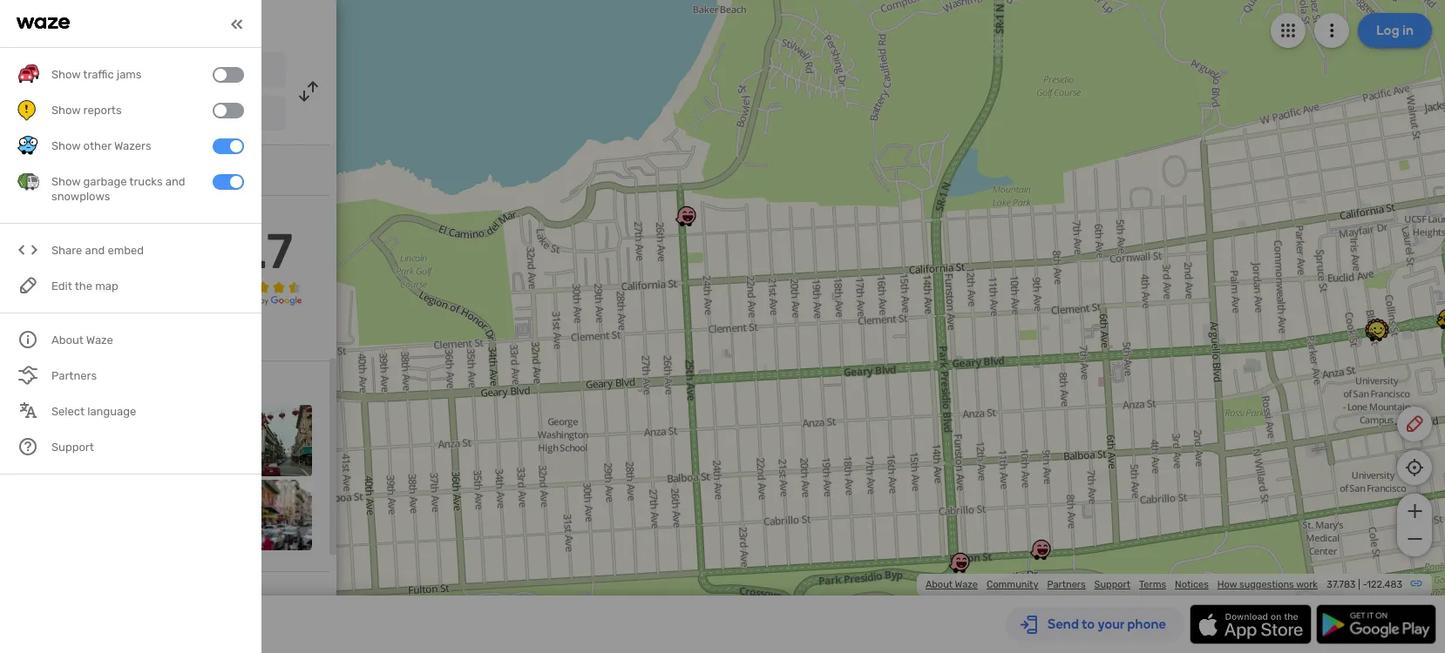 Task type: describe. For each thing, give the bounding box(es) containing it.
notices
[[1175, 580, 1209, 591]]

reviews
[[52, 331, 95, 345]]

122.483
[[1367, 580, 1403, 591]]

americanchinatown.com
[[52, 160, 193, 174]]

support
[[1095, 580, 1131, 591]]

location image
[[17, 103, 38, 124]]

review summary
[[17, 209, 114, 224]]

share and embed
[[51, 244, 144, 258]]

how suggestions work link
[[1218, 580, 1318, 591]]

how
[[1218, 580, 1237, 591]]

share and embed link
[[17, 233, 244, 269]]

francisco
[[88, 64, 144, 78]]

image 1 of chinatown, sf image
[[17, 405, 88, 477]]

4
[[17, 246, 25, 261]]

ca,
[[205, 109, 221, 121]]

8 photos
[[17, 379, 68, 394]]

1
[[17, 288, 23, 303]]

photos
[[28, 379, 68, 394]]

show
[[17, 331, 49, 345]]

4.7
[[224, 223, 293, 281]]

directions
[[160, 14, 232, 33]]

embed
[[108, 244, 144, 258]]

about waze community partners support terms notices how suggestions work
[[926, 580, 1318, 591]]

8
[[17, 379, 25, 394]]

partners
[[1048, 580, 1086, 591]]

link image
[[1410, 577, 1424, 591]]

chinatown san francisco, ca, usa
[[64, 107, 245, 122]]

zoom in image
[[1404, 501, 1426, 522]]

37.783
[[1327, 580, 1356, 591]]

waze
[[955, 580, 978, 591]]

san francisco
[[64, 64, 144, 78]]

driving
[[104, 14, 156, 33]]

share
[[51, 244, 82, 258]]

san inside button
[[64, 64, 85, 78]]

37.783 | -122.483
[[1327, 580, 1403, 591]]

5 4 2 1
[[17, 232, 25, 303]]

san inside the chinatown san francisco, ca, usa
[[131, 109, 150, 121]]

community link
[[987, 580, 1039, 591]]



Task type: vqa. For each thing, say whether or not it's contained in the screenshot.
the cityofmontebello.com
no



Task type: locate. For each thing, give the bounding box(es) containing it.
chinatown
[[64, 107, 125, 122]]

san left francisco
[[64, 64, 85, 78]]

image 3 of chinatown, sf image
[[167, 405, 238, 477]]

san francisco button
[[51, 52, 286, 87]]

image 2 of chinatown, sf image
[[92, 405, 163, 477]]

suggestions
[[1240, 580, 1294, 591]]

computer image
[[17, 157, 38, 178]]

|
[[1358, 580, 1361, 591]]

1 horizontal spatial san
[[131, 109, 150, 121]]

terms link
[[1140, 580, 1167, 591]]

and
[[85, 244, 105, 258]]

code image
[[17, 240, 39, 262]]

terms
[[1140, 580, 1167, 591]]

about
[[926, 580, 953, 591]]

pencil image
[[1405, 414, 1425, 435]]

-
[[1363, 580, 1367, 591]]

san
[[64, 64, 85, 78], [131, 109, 150, 121]]

5
[[17, 232, 25, 247]]

support link
[[1095, 580, 1131, 591]]

0 horizontal spatial san
[[64, 64, 85, 78]]

san left francisco,
[[131, 109, 150, 121]]

2
[[17, 274, 25, 289]]

review
[[17, 209, 58, 224]]

summary
[[61, 209, 114, 224]]

about waze link
[[926, 580, 978, 591]]

usa
[[224, 109, 245, 121]]

show reviews
[[17, 331, 95, 345]]

community
[[987, 580, 1039, 591]]

work
[[1297, 580, 1318, 591]]

image 4 of chinatown, sf image
[[241, 405, 312, 477]]

notices link
[[1175, 580, 1209, 591]]

image 8 of chinatown, sf image
[[241, 480, 312, 551]]

partners link
[[1048, 580, 1086, 591]]

zoom out image
[[1404, 529, 1426, 550]]

0 vertical spatial san
[[64, 64, 85, 78]]

1 vertical spatial san
[[131, 109, 150, 121]]

francisco,
[[152, 109, 202, 121]]

current location image
[[17, 59, 38, 80]]

driving directions
[[104, 14, 232, 33]]



